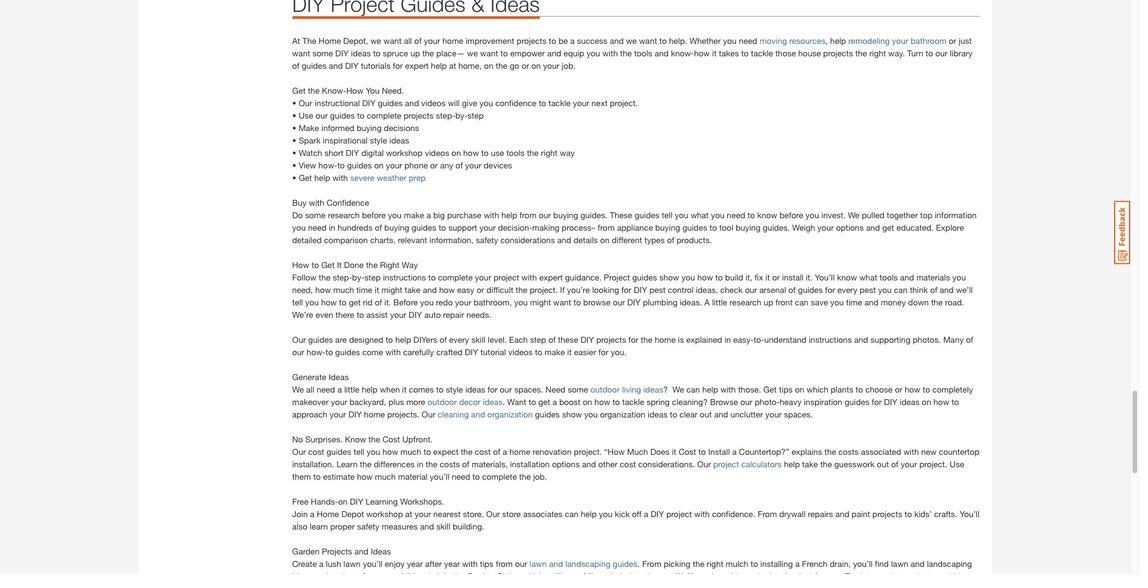 Task type: locate. For each thing, give the bounding box(es) containing it.
your up weather
[[386, 160, 402, 170]]

. left want
[[503, 397, 505, 407]]

6 • from the top
[[292, 160, 296, 170]]

how left you
[[346, 85, 364, 96]]

help inside free hands-on diy learning workshops. join a home depot workshop at your nearest store. our store associates can help you kick off a diy project with confidence. from drywall repairs and paint projects to kids' crafts. you'll also learn proper safety measures and skill building.
[[581, 509, 597, 519]]

project inside free hands-on diy learning workshops. join a home depot workshop at your nearest store. our store associates can help you kick off a diy project with confidence. from drywall repairs and paint projects to kids' crafts. you'll also learn proper safety measures and skill building.
[[667, 509, 692, 519]]

projects
[[517, 36, 547, 46], [823, 48, 853, 58], [404, 110, 434, 120], [597, 335, 626, 345], [873, 509, 903, 519], [331, 571, 361, 574]]

you.
[[611, 347, 627, 357], [827, 571, 843, 574]]

in inside "our guides are designed to help diyers of every skill level. each step of these diy projects for the home is explained in easy-to-understand instructions and supporting photos. many of our how-to guides come with carefully crafted diy tutorial videos to make it easier for you."
[[725, 335, 731, 345]]

installing
[[761, 559, 793, 569]]

0 vertical spatial from
[[520, 210, 537, 220]]

house
[[799, 48, 821, 58]]

our inside "our guides are designed to help diyers of every skill level. each step of these diy projects for the home is explained in easy-to-understand instructions and supporting photos. many of our how-to guides come with carefully crafted diy tutorial videos to make it easier for you."
[[292, 347, 304, 357]]

spark
[[299, 135, 321, 145]]

depot,
[[343, 36, 368, 46]]

•
[[292, 98, 296, 108], [292, 110, 296, 120], [292, 123, 296, 133], [292, 135, 296, 145], [292, 148, 296, 158], [292, 160, 296, 170], [292, 173, 296, 183]]

step inside "our guides are designed to help diyers of every skill level. each step of these diy projects for the home is explained in easy-to-understand instructions and supporting photos. many of our how-to guides come with carefully crafted diy tutorial videos to make it easier for you."
[[530, 335, 546, 345]]

out right clear
[[700, 409, 712, 420]]

guides inside or just want some diy ideas to spruce up the place— we want to empower and equip you with the tools and know-how it takes to tackle those house projects the right way. turn to our library of guides and diy tutorials for expert help at home, on the go or on your job.
[[302, 61, 327, 71]]

or
[[949, 36, 957, 46], [522, 61, 529, 71], [430, 160, 438, 170], [773, 272, 780, 282], [477, 285, 484, 295], [895, 385, 903, 395]]

1 vertical spatial home
[[317, 509, 339, 519]]

in inside our cost guides tell you how much to expect the cost of a home renovation project. "how much does it cost to install a countertop?" explains the costs associated with new countertop installation. learn the differences in the costs of materials, installation options and other cost considerations. our
[[417, 459, 424, 469]]

0 horizontal spatial research
[[328, 210, 360, 220]]

ideas right 'generate'
[[329, 372, 349, 382]]

lawn up join at the left of page
[[530, 559, 547, 569]]

0 vertical spatial step
[[468, 110, 484, 120]]

charts,
[[370, 235, 396, 245]]

on up any
[[452, 148, 461, 158]]

right
[[380, 260, 400, 270]]

0 vertical spatial style
[[370, 135, 387, 145]]

some inside or just want some diy ideas to spruce up the place— we want to empower and equip you with the tools and know-how it takes to tackle those house projects the right way. turn to our library of guides and diy tutorials for expert help at home, on the go or on your job.
[[313, 48, 333, 58]]

how- inside get the know-how you need. • our instructional diy guides and videos will give you confidence to tackle your next project. • use our guides to complete projects step-by-step • make informed buying decisions • spark inspirational style ideas • watch short diy digital workshop videos on how to use tools the right way • view how-to guides on your phone or any of your devices • get help with severe weather prep
[[319, 160, 338, 170]]

for inside or just want some diy ideas to spruce up the place— we want to empower and equip you with the tools and know-how it takes to tackle those house projects the right way. turn to our library of guides and diy tutorials for expert help at home, on the go or on your job.
[[393, 61, 403, 71]]

garden inside '. from picking the right mulch to installing a french drain, you'll find lawn and landscaping ideas and projects for every skill level. join the garden club and join millions of like-minded gardeners. we'll send weekly gardening tips just for you. tap into'
[[467, 571, 494, 574]]

confidence
[[496, 98, 537, 108]]

. inside '. from picking the right mulch to installing a french drain, you'll find lawn and landscaping ideas and projects for every skill level. join the garden club and join millions of like-minded gardeners. we'll send weekly gardening tips just for you. tap into'
[[638, 559, 640, 569]]

cost up materials, on the bottom of page
[[475, 447, 491, 457]]

1 horizontal spatial all
[[404, 36, 412, 46]]

spaces. for our
[[514, 385, 543, 395]]

ideas up spring
[[644, 385, 663, 395]]

browse
[[583, 297, 611, 307]]

workshop up phone
[[386, 148, 423, 158]]

informed
[[322, 123, 354, 133]]

we all need a little help when it comes to style ideas for our spaces. need some outdoor living ideas
[[292, 385, 663, 395]]

explained
[[687, 335, 722, 345]]

1 horizontal spatial ideas
[[371, 547, 391, 557]]

with right buy
[[309, 198, 324, 208]]

it.
[[806, 272, 813, 282], [384, 297, 391, 307]]

like-
[[588, 571, 604, 574]]

diyers
[[414, 335, 437, 345]]

1 horizontal spatial from
[[758, 509, 777, 519]]

guides inside our cost guides tell you how much to expect the cost of a home renovation project. "how much does it cost to install a countertop?" explains the costs associated with new countertop installation. learn the differences in the costs of materials, installation options and other cost considerations. our
[[327, 447, 351, 457]]

confidence.
[[712, 509, 756, 519]]

0 vertical spatial right
[[870, 48, 886, 58]]

of
[[414, 36, 422, 46], [292, 61, 300, 71], [456, 160, 463, 170], [375, 223, 382, 233], [667, 235, 675, 245], [789, 285, 796, 295], [930, 285, 938, 295], [375, 297, 382, 307], [440, 335, 447, 345], [549, 335, 556, 345], [966, 335, 974, 345], [493, 447, 501, 457], [462, 459, 470, 469], [892, 459, 899, 469], [579, 571, 586, 574]]

tackle left the next in the right of the page
[[549, 98, 571, 108]]

how inside help take the guesswork out of your project. use them to estimate how much material you'll need to complete the job.
[[357, 472, 373, 482]]

. inside . want to get a boost on how to tackle spring cleaning? browse our photo-heavy inspiration guides for diy ideas on how to approach your diy home projects. our
[[503, 397, 505, 407]]

you inside or just want some diy ideas to spruce up the place— we want to empower and equip you with the tools and know-how it takes to tackle those house projects the right way. turn to our library of guides and diy tutorials for expert help at home, on the go or on your job.
[[587, 48, 600, 58]]

you inside free hands-on diy learning workshops. join a home depot workshop at your nearest store. our store associates can help you kick off a diy project with confidence. from drywall repairs and paint projects to kids' crafts. you'll also learn proper safety measures and skill building.
[[599, 509, 613, 519]]

1 horizontal spatial much
[[375, 472, 396, 482]]

some
[[313, 48, 333, 58], [305, 210, 326, 220], [568, 385, 588, 395]]

1 horizontal spatial instructions
[[809, 335, 852, 345]]

0 horizontal spatial tell
[[292, 297, 303, 307]]

lawn right find
[[891, 559, 909, 569]]

we right depot, at the top of the page
[[371, 36, 381, 46]]

much inside help take the guesswork out of your project. use them to estimate how much material you'll need to complete the job.
[[375, 472, 396, 482]]

your inside ?  we can help with those. get tips on which plants to choose or how to completely makeover your backyard, plus more
[[331, 397, 347, 407]]

we down 'generate'
[[292, 385, 304, 395]]

which
[[807, 385, 829, 395]]

0 horizontal spatial much
[[333, 285, 354, 295]]

it right when on the bottom of the page
[[402, 385, 407, 395]]

buying up the 'process–'
[[553, 210, 578, 220]]

tackle inside or just want some diy ideas to spruce up the place— we want to empower and equip you with the tools and know-how it takes to tackle those house projects the right way. turn to our library of guides and diy tutorials for expert help at home, on the go or on your job.
[[751, 48, 773, 58]]

tell inside our cost guides tell you how much to expect the cost of a home renovation project. "how much does it cost to install a countertop?" explains the costs associated with new countertop installation. learn the differences in the costs of materials, installation options and other cost considerations. our
[[354, 447, 364, 457]]

0 vertical spatial cost
[[383, 434, 400, 444]]

2 before from the left
[[780, 210, 804, 220]]

living
[[622, 385, 641, 395]]

1 pest from the left
[[650, 285, 666, 295]]

decisions
[[384, 123, 419, 133]]

at inside free hands-on diy learning workshops. join a home depot workshop at your nearest store. our store associates can help you kick off a diy project with confidence. from drywall repairs and paint projects to kids' crafts. you'll also learn proper safety measures and skill building.
[[405, 509, 412, 519]]

these
[[610, 210, 633, 220]]

1 horizontal spatial join
[[435, 571, 451, 574]]

0 vertical spatial get
[[883, 223, 895, 233]]

improvement
[[466, 36, 515, 46]]

project up difficult
[[494, 272, 519, 282]]

takes
[[719, 48, 739, 58]]

ideas inside '. from picking the right mulch to installing a french drain, you'll find lawn and landscaping ideas and projects for every skill level. join the garden club and join millions of like-minded gardeners. we'll send weekly gardening tips just for you. tap into'
[[292, 571, 312, 574]]

want down improvement
[[480, 48, 498, 58]]

0 horizontal spatial tools
[[507, 148, 525, 158]]

at
[[292, 36, 300, 46]]

0 horizontal spatial might
[[382, 285, 402, 295]]

0 horizontal spatial just
[[799, 571, 813, 574]]

instructions inside "our guides are designed to help diyers of every skill level. each step of these diy projects for the home is explained in easy-to-understand instructions and supporting photos. many of our how-to guides come with carefully crafted diy tutorial videos to make it easier for you."
[[809, 335, 852, 345]]

take inside help take the guesswork out of your project. use them to estimate how much material you'll need to complete the job.
[[802, 459, 818, 469]]

1 horizontal spatial cost
[[679, 447, 696, 457]]

2 lawn from the left
[[530, 559, 547, 569]]

materials
[[917, 272, 950, 282]]

for down garden projects and ideas
[[363, 571, 373, 574]]

1 vertical spatial some
[[305, 210, 326, 220]]

with left new
[[904, 447, 919, 457]]

0 vertical spatial use
[[299, 110, 313, 120]]

learn
[[337, 459, 358, 469]]

just up library at the right top of page
[[959, 36, 972, 46]]

1 vertical spatial level.
[[414, 571, 433, 574]]

get inside . want to get a boost on how to tackle spring cleaning? browse our photo-heavy inspiration guides for diy ideas on how to approach your diy home projects. our
[[539, 397, 550, 407]]

or right choose
[[895, 385, 903, 395]]

on up heavy
[[795, 385, 805, 395]]

1 horizontal spatial time
[[846, 297, 862, 307]]

skill inside '. from picking the right mulch to installing a french drain, you'll find lawn and landscaping ideas and projects for every skill level. join the garden club and join millions of like-minded gardeners. we'll send weekly gardening tips just for you. tap into'
[[398, 571, 412, 574]]

tools up money
[[880, 272, 898, 282]]

by- inside the how to get it done the right way follow the step-by-step instructions to complete your project with expert guidance. project guides show you how to build it, fix it or install it. you'll know what tools and materials you need, how much time it might take and how easy or difficult the project. if you're looking for diy pest control ideas, check our arsenal of guides for every pest you can think of and we'll tell you how to get rid of it. before you redo your bathroom, you might want to browse our diy plumbing ideas. a little research up front can save you time and money down the road. we're even there to assist your diy auto repair needs.
[[352, 272, 365, 282]]

with up browse
[[721, 385, 736, 395]]

and left money
[[865, 297, 879, 307]]

how to get it done the right way follow the step-by-step instructions to complete your project with expert guidance. project guides show you how to build it, fix it or install it. you'll know what tools and materials you need, how much time it might take and how easy or difficult the project. if you're looking for diy pest control ideas, check our arsenal of guides for every pest you can think of and we'll tell you how to get rid of it. before you redo your bathroom, you might want to browse our diy plumbing ideas. a little research up front can save you time and money down the road. we're even there to assist your diy auto repair needs.
[[292, 260, 973, 320]]

0 vertical spatial expert
[[405, 61, 429, 71]]

our up want
[[500, 385, 512, 395]]

0 horizontal spatial time
[[356, 285, 372, 295]]

you inside our cost guides tell you how much to expect the cost of a home renovation project. "how much does it cost to install a countertop?" explains the costs associated with new countertop installation. learn the differences in the costs of materials, installation options and other cost considerations. our
[[367, 447, 380, 457]]

ideas inside or just want some diy ideas to spruce up the place— we want to empower and equip you with the tools and know-how it takes to tackle those house projects the right way. turn to our library of guides and diy tutorials for expert help at home, on the go or on your job.
[[351, 48, 371, 58]]

from inside '. from picking the right mulch to installing a french drain, you'll find lawn and landscaping ideas and projects for every skill level. join the garden club and join millions of like-minded gardeners. we'll send weekly gardening tips just for you. tap into'
[[642, 559, 662, 569]]

your inside free hands-on diy learning workshops. join a home depot workshop at your nearest store. our store associates can help you kick off a diy project with confidence. from drywall repairs and paint projects to kids' crafts. you'll also learn proper safety measures and skill building.
[[415, 509, 431, 519]]

cleaning and organization guides show you organization ideas to clear out and unclutter your spaces.
[[438, 409, 818, 420]]

or inside ?  we can help with those. get tips on which plants to choose or how to completely makeover your backyard, plus more
[[895, 385, 903, 395]]

options inside buy with confidence do some research before you make a big purchase with help from our buying guides. these guides tell you what you need to know before you invest. we pulled together top information you need in hundreds of buying guides to support your decision-making process– from appliance buying guides to tool buying guides. weigh your options and get educated. explore detailed comparison charts, relevant information, safety considerations and details on different types of products.
[[836, 223, 864, 233]]

the
[[303, 36, 316, 46]]

and inside our cost guides tell you how much to expect the cost of a home renovation project. "how much does it cost to install a countertop?" explains the costs associated with new countertop installation. learn the differences in the costs of materials, installation options and other cost considerations. our
[[582, 459, 596, 469]]

redo
[[436, 297, 453, 307]]

a left the french
[[796, 559, 800, 569]]

no
[[292, 434, 303, 444]]

and right success
[[610, 36, 624, 46]]

landscaping for create a lush lawn you'll enjoy year after year with tips from our lawn and landscaping guides
[[566, 559, 611, 569]]

1 horizontal spatial you'll
[[960, 509, 980, 519]]

guides inside . want to get a boost on how to tackle spring cleaning? browse our photo-heavy inspiration guides for diy ideas on how to approach your diy home projects. our
[[845, 397, 870, 407]]

by- down 'will'
[[455, 110, 468, 120]]

1 vertical spatial research
[[730, 297, 762, 307]]

0 horizontal spatial from
[[496, 559, 513, 569]]

all
[[404, 36, 412, 46], [306, 385, 314, 395]]

1 vertical spatial what
[[860, 272, 878, 282]]

1 vertical spatial it.
[[384, 297, 391, 307]]

how- down short
[[319, 160, 338, 170]]

1 horizontal spatial right
[[707, 559, 724, 569]]

want up spruce
[[384, 36, 402, 46]]

2 horizontal spatial in
[[725, 335, 731, 345]]

right inside or just want some diy ideas to spruce up the place— we want to empower and equip you with the tools and know-how it takes to tackle those house projects the right way. turn to our library of guides and diy tutorials for expert help at home, on the go or on your job.
[[870, 48, 886, 58]]

0 vertical spatial ideas
[[329, 372, 349, 382]]

get inside the how to get it done the right way follow the step-by-step instructions to complete your project with expert guidance. project guides show you how to build it, fix it or install it. you'll know what tools and materials you need, how much time it might take and how easy or difficult the project. if you're looking for diy pest control ideas, check our arsenal of guides for every pest you can think of and we'll tell you how to get rid of it. before you redo your bathroom, you might want to browse our diy plumbing ideas. a little research up front can save you time and money down the road. we're even there to assist your diy auto repair needs.
[[321, 260, 335, 270]]

1 horizontal spatial you'll
[[430, 472, 450, 482]]

in
[[329, 223, 335, 233], [725, 335, 731, 345], [417, 459, 424, 469]]

3 • from the top
[[292, 123, 296, 133]]

kick
[[615, 509, 630, 519]]

right left way
[[541, 148, 558, 158]]

1 horizontal spatial step-
[[436, 110, 455, 120]]

it. up assist in the left bottom of the page
[[384, 297, 391, 307]]

the down create a lush lawn you'll enjoy year after year with tips from our lawn and landscaping guides
[[453, 571, 465, 574]]

up down arsenal
[[764, 297, 774, 307]]

1 vertical spatial up
[[764, 297, 774, 307]]

and left the supporting
[[854, 335, 868, 345]]

or inside get the know-how you need. • our instructional diy guides and videos will give you confidence to tackle your next project. • use our guides to complete projects step-by-step • make informed buying decisions • spark inspirational style ideas • watch short diy digital workshop videos on how to use tools the right way • view how-to guides on your phone or any of your devices • get help with severe weather prep
[[430, 160, 438, 170]]

get left it
[[321, 260, 335, 270]]

0 vertical spatial options
[[836, 223, 864, 233]]

0 horizontal spatial organization
[[488, 409, 533, 420]]

designed
[[349, 335, 383, 345]]

0 vertical spatial you'll
[[815, 272, 835, 282]]

ideas down depot, at the top of the page
[[351, 48, 371, 58]]

up inside the how to get it done the right way follow the step-by-step instructions to complete your project with expert guidance. project guides show you how to build it, fix it or install it. you'll know what tools and materials you need, how much time it might take and how easy or difficult the project. if you're looking for diy pest control ideas, check our arsenal of guides for every pest you can think of and we'll tell you how to get rid of it. before you redo your bathroom, you might want to browse our diy plumbing ideas. a little research up front can save you time and money down the road. we're even there to assist your diy auto repair needs.
[[764, 297, 774, 307]]

1 horizontal spatial tools
[[634, 48, 653, 58]]

1 organization from the left
[[488, 409, 533, 420]]

pest
[[650, 285, 666, 295], [860, 285, 876, 295]]

our up unclutter
[[741, 397, 753, 407]]

garden
[[292, 547, 320, 557], [467, 571, 494, 574]]

use up make
[[299, 110, 313, 120]]

tackle inside get the know-how you need. • our instructional diy guides and videos will give you confidence to tackle your next project. • use our guides to complete projects step-by-step • make informed buying decisions • spark inspirational style ideas • watch short diy digital workshop videos on how to use tools the right way • view how-to guides on your phone or any of your devices • get help with severe weather prep
[[549, 98, 571, 108]]

your up the way.
[[892, 36, 909, 46]]

get down view on the left top
[[299, 173, 312, 183]]

you down no surprises. know the cost upfront.
[[367, 447, 380, 457]]

1 vertical spatial tell
[[292, 297, 303, 307]]

next
[[592, 98, 608, 108]]

spaces. for your
[[784, 409, 813, 420]]

2 vertical spatial right
[[707, 559, 724, 569]]

0 horizontal spatial step-
[[333, 272, 352, 282]]

photo-
[[755, 397, 780, 407]]

our cost guides tell you how much to expect the cost of a home renovation project. "how much does it cost to install a countertop?" explains the costs associated with new countertop installation. learn the differences in the costs of materials, installation options and other cost considerations. our
[[292, 447, 980, 469]]

step down give
[[468, 110, 484, 120]]

outdoor left the 'living'
[[591, 385, 620, 395]]

guides. up the 'process–'
[[581, 210, 608, 220]]

our down it, on the right top of the page
[[745, 285, 757, 295]]

1 horizontal spatial by-
[[455, 110, 468, 120]]

more
[[406, 397, 425, 407]]

much up there
[[333, 285, 354, 295]]

you left kick
[[599, 509, 613, 519]]

join inside '. from picking the right mulch to installing a french drain, you'll find lawn and landscaping ideas and projects for every skill level. join the garden club and join millions of like-minded gardeners. we'll send weekly gardening tips just for you. tap into'
[[435, 571, 451, 574]]

of inside '. from picking the right mulch to installing a french drain, you'll find lawn and landscaping ideas and projects for every skill level. join the garden club and join millions of like-minded gardeners. we'll send weekly gardening tips just for you. tap into'
[[579, 571, 586, 574]]

get
[[883, 223, 895, 233], [349, 297, 361, 307], [539, 397, 550, 407]]

research inside the how to get it done the right way follow the step-by-step instructions to complete your project with expert guidance. project guides show you how to build it, fix it or install it. you'll know what tools and materials you need, how much time it might take and how easy or difficult the project. if you're looking for diy pest control ideas, check our arsenal of guides for every pest you can think of and we'll tell you how to get rid of it. before you redo your bathroom, you might want to browse our diy plumbing ideas. a little research up front can save you time and money down the road. we're even there to assist your diy auto repair needs.
[[730, 297, 762, 307]]

or right easy
[[477, 285, 484, 295]]

on inside buy with confidence do some research before you make a big purchase with help from our buying guides. these guides tell you what you need to know before you invest. we pulled together top information you need in hundreds of buying guides to support your decision-making process– from appliance buying guides to tool buying guides. weigh your options and get educated. explore detailed comparison charts, relevant information, safety considerations and details on different types of products.
[[600, 235, 610, 245]]

step
[[468, 110, 484, 120], [365, 272, 381, 282], [530, 335, 546, 345]]

2 horizontal spatial complete
[[482, 472, 517, 482]]

organization down ?  we can help with those. get tips on which plants to choose or how to completely makeover your backyard, plus more
[[600, 409, 646, 420]]

with inside get the know-how you need. • our instructional diy guides and videos will give you confidence to tackle your next project. • use our guides to complete projects step-by-step • make informed buying decisions • spark inspirational style ideas • watch short diy digital workshop videos on how to use tools the right way • view how-to guides on your phone or any of your devices • get help with severe weather prep
[[333, 173, 348, 183]]

2 horizontal spatial you'll
[[853, 559, 873, 569]]

step right each
[[530, 335, 546, 345]]

1 • from the top
[[292, 98, 296, 108]]

0 horizontal spatial guides.
[[581, 210, 608, 220]]

guides right project
[[633, 272, 657, 282]]

you up money
[[878, 285, 892, 295]]

with inside ?  we can help with those. get tips on which plants to choose or how to completely makeover your backyard, plus more
[[721, 385, 736, 395]]

after
[[425, 559, 442, 569]]

from down these
[[598, 223, 615, 233]]

step-
[[436, 110, 455, 120], [333, 272, 352, 282]]

weigh
[[792, 223, 815, 233]]

easier
[[574, 347, 596, 357]]

time right the save
[[846, 297, 862, 307]]

2 horizontal spatial we
[[626, 36, 637, 46]]

need down expect
[[452, 472, 470, 482]]

instructional
[[315, 98, 360, 108]]

want down if at the left of page
[[553, 297, 571, 307]]

tool
[[720, 223, 734, 233]]

with
[[603, 48, 618, 58], [333, 173, 348, 183], [309, 198, 324, 208], [484, 210, 499, 220], [522, 272, 537, 282], [386, 347, 401, 357], [721, 385, 736, 395], [904, 447, 919, 457], [695, 509, 710, 519], [462, 559, 478, 569]]

tools inside or just want some diy ideas to spruce up the place— we want to empower and equip you with the tools and know-how it takes to tackle those house projects the right way. turn to our library of guides and diy tutorials for expert help at home, on the go or on your job.
[[634, 48, 653, 58]]

approach
[[292, 409, 328, 420]]

1 before from the left
[[362, 210, 386, 220]]

guides up learn
[[327, 447, 351, 457]]

3 lawn from the left
[[891, 559, 909, 569]]

guides. left weigh on the top of the page
[[763, 223, 790, 233]]

diy down choose
[[884, 397, 898, 407]]

tools inside the how to get it done the right way follow the step-by-step instructions to complete your project with expert guidance. project guides show you how to build it, fix it or install it. you'll know what tools and materials you need, how much time it might take and how easy or difficult the project. if you're looking for diy pest control ideas, check our arsenal of guides for every pest you can think of and we'll tell you how to get rid of it. before you redo your bathroom, you might want to browse our diy plumbing ideas. a little research up front can save you time and money down the road. we're even there to assist your diy auto repair needs.
[[880, 272, 898, 282]]

0 horizontal spatial project
[[494, 272, 519, 282]]

home right the
[[319, 36, 341, 46]]

some inside buy with confidence do some research before you make a big purchase with help from our buying guides. these guides tell you what you need to know before you invest. we pulled together top information you need in hundreds of buying guides to support your decision-making process– from appliance buying guides to tool buying guides. weigh your options and get educated. explore detailed comparison charts, relevant information, safety considerations and details on different types of products.
[[305, 210, 326, 220]]

we left 'pulled'
[[848, 210, 860, 220]]

browse
[[710, 397, 738, 407]]

our inside get the know-how you need. • our instructional diy guides and videos will give you confidence to tackle your next project. • use our guides to complete projects step-by-step • make informed buying decisions • spark inspirational style ideas • watch short diy digital workshop videos on how to use tools the right way • view how-to guides on your phone or any of your devices • get help with severe weather prep
[[299, 98, 312, 108]]

ideas inside . want to get a boost on how to tackle spring cleaning? browse our photo-heavy inspiration guides for diy ideas on how to approach your diy home projects. our
[[900, 397, 920, 407]]

guides up "severe"
[[347, 160, 372, 170]]

our inside our cost guides tell you how much to expect the cost of a home renovation project. "how much does it cost to install a countertop?" explains the costs associated with new countertop installation. learn the differences in the costs of materials, installation options and other cost considerations. our
[[292, 447, 306, 457]]

right inside '. from picking the right mulch to installing a french drain, you'll find lawn and landscaping ideas and projects for every skill level. join the garden club and join millions of like-minded gardeners. we'll send weekly gardening tips just for you. tap into'
[[707, 559, 724, 569]]

0 horizontal spatial we
[[371, 36, 381, 46]]

and right find
[[911, 559, 925, 569]]

0 vertical spatial tell
[[662, 210, 673, 220]]

0 vertical spatial it.
[[806, 272, 813, 282]]

much inside the how to get it done the right way follow the step-by-step instructions to complete your project with expert guidance. project guides show you how to build it, fix it or install it. you'll know what tools and materials you need, how much time it might take and how easy or difficult the project. if you're looking for diy pest control ideas, check our arsenal of guides for every pest you can think of and we'll tell you how to get rid of it. before you redo your bathroom, you might want to browse our diy plumbing ideas. a little research up front can save you time and money down the road. we're even there to assist your diy auto repair needs.
[[333, 285, 354, 295]]

2 organization from the left
[[600, 409, 646, 420]]

weekly
[[716, 571, 742, 574]]

tools inside get the know-how you need. • our instructional diy guides and videos will give you confidence to tackle your next project. • use our guides to complete projects step-by-step • make informed buying decisions • spark inspirational style ideas • watch short diy digital workshop videos on how to use tools the right way • view how-to guides on your phone or any of your devices • get help with severe weather prep
[[507, 148, 525, 158]]

free hands-on diy learning workshops. join a home depot workshop at your nearest store. our store associates can help you kick off a diy project with confidence. from drywall repairs and paint projects to kids' crafts. you'll also learn proper safety measures and skill building.
[[292, 497, 980, 532]]

2 vertical spatial tell
[[354, 447, 364, 457]]

ideas up cleaning and organization link
[[483, 397, 503, 407]]

of inside get the know-how you need. • our instructional diy guides and videos will give you confidence to tackle your next project. • use our guides to complete projects step-by-step • make informed buying decisions • spark inspirational style ideas • watch short diy digital workshop videos on how to use tools the right way • view how-to guides on your phone or any of your devices • get help with severe weather prep
[[456, 160, 463, 170]]

0 vertical spatial costs
[[839, 447, 859, 457]]

install
[[708, 447, 730, 457]]

you. down drain,
[[827, 571, 843, 574]]

2 vertical spatial every
[[375, 571, 395, 574]]

them
[[292, 472, 311, 482]]

time
[[356, 285, 372, 295], [846, 297, 862, 307]]

spring
[[647, 397, 670, 407]]

use inside help take the guesswork out of your project. use them to estimate how much material you'll need to complete the job.
[[950, 459, 965, 469]]

and down the 'process–'
[[557, 235, 571, 245]]

1 vertical spatial make
[[545, 347, 565, 357]]

you'll down expect
[[430, 472, 450, 482]]

to
[[549, 36, 556, 46], [660, 36, 667, 46], [373, 48, 381, 58], [501, 48, 508, 58], [741, 48, 749, 58], [926, 48, 933, 58], [539, 98, 546, 108], [357, 110, 365, 120], [481, 148, 489, 158], [337, 160, 345, 170], [748, 210, 755, 220], [439, 223, 446, 233], [710, 223, 717, 233], [312, 260, 319, 270], [428, 272, 436, 282], [716, 272, 723, 282], [339, 297, 347, 307], [574, 297, 581, 307], [357, 310, 364, 320], [386, 335, 393, 345], [326, 347, 333, 357], [535, 347, 542, 357], [436, 385, 444, 395], [856, 385, 863, 395], [923, 385, 930, 395], [529, 397, 536, 407], [613, 397, 620, 407], [952, 397, 959, 407], [670, 409, 677, 420], [424, 447, 431, 457], [699, 447, 706, 457], [313, 472, 321, 482], [473, 472, 480, 482], [905, 509, 912, 519], [751, 559, 758, 569]]

1 vertical spatial how
[[292, 260, 309, 270]]

0 vertical spatial join
[[292, 509, 308, 519]]

home,
[[459, 61, 482, 71]]

0 horizontal spatial level.
[[414, 571, 433, 574]]

complete
[[367, 110, 402, 120], [438, 272, 473, 282], [482, 472, 517, 482]]

1 horizontal spatial up
[[764, 297, 774, 307]]

of inside help take the guesswork out of your project. use them to estimate how much material you'll need to complete the job.
[[892, 459, 899, 469]]

you'll right crafts.
[[960, 509, 980, 519]]

take inside the how to get it done the right way follow the step-by-step instructions to complete your project with expert guidance. project guides show you how to build it, fix it or install it. you'll know what tools and materials you need, how much time it might take and how easy or difficult the project. if you're looking for diy pest control ideas, check our arsenal of guides for every pest you can think of and we'll tell you how to get rid of it. before you redo your bathroom, you might want to browse our diy plumbing ideas. a little research up front can save you time and money down the road. we're even there to assist your diy auto repair needs.
[[405, 285, 421, 295]]

fix
[[755, 272, 763, 282]]

2 horizontal spatial tools
[[880, 272, 898, 282]]

1 horizontal spatial job.
[[562, 61, 576, 71]]

1 vertical spatial out
[[877, 459, 889, 469]]

projects inside get the know-how you need. • our instructional diy guides and videos will give you confidence to tackle your next project. • use our guides to complete projects step-by-step • make informed buying decisions • spark inspirational style ideas • watch short diy digital workshop videos on how to use tools the right way • view how-to guides on your phone or any of your devices • get help with severe weather prep
[[404, 110, 434, 120]]

help inside get the know-how you need. • our instructional diy guides and videos will give you confidence to tackle your next project. • use our guides to complete projects step-by-step • make informed buying decisions • spark inspirational style ideas • watch short diy digital workshop videos on how to use tools the right way • view how-to guides on your phone or any of your devices • get help with severe weather prep
[[314, 173, 330, 183]]

research inside buy with confidence do some research before you make a big purchase with help from our buying guides. these guides tell you what you need to know before you invest. we pulled together top information you need in hundreds of buying guides to support your decision-making process– from appliance buying guides to tool buying guides. weigh your options and get educated. explore detailed comparison charts, relevant information, safety considerations and details on different types of products.
[[328, 210, 360, 220]]

or left any
[[430, 160, 438, 170]]

outdoor decor ideas link
[[428, 397, 503, 407]]

our guides are designed to help diyers of every skill level. each step of these diy projects for the home is explained in easy-to-understand instructions and supporting photos. many of our how-to guides come with carefully crafted diy tutorial videos to make it easier for you.
[[292, 335, 974, 357]]

a right install
[[732, 447, 737, 457]]

2 vertical spatial get
[[539, 397, 550, 407]]

by- inside get the know-how you need. • our instructional diy guides and videos will give you confidence to tackle your next project. • use our guides to complete projects step-by-step • make informed buying decisions • spark inspirational style ideas • watch short diy digital workshop videos on how to use tools the right way • view how-to guides on your phone or any of your devices • get help with severe weather prep
[[455, 110, 468, 120]]

expert inside or just want some diy ideas to spruce up the place— we want to empower and equip you with the tools and know-how it takes to tackle those house projects the right way. turn to our library of guides and diy tutorials for expert help at home, on the go or on your job.
[[405, 61, 429, 71]]

2 horizontal spatial much
[[401, 447, 421, 457]]

even
[[316, 310, 333, 320]]

1 horizontal spatial what
[[860, 272, 878, 282]]

home inside our cost guides tell you how much to expect the cost of a home renovation project. "how much does it cost to install a countertop?" explains the costs associated with new countertop installation. learn the differences in the costs of materials, installation options and other cost considerations. our
[[510, 447, 531, 457]]

projects inside or just want some diy ideas to spruce up the place— we want to empower and equip you with the tools and know-how it takes to tackle those house projects the right way. turn to our library of guides and diy tutorials for expert help at home, on the go or on your job.
[[823, 48, 853, 58]]

0 vertical spatial .
[[503, 397, 505, 407]]

2 horizontal spatial lawn
[[891, 559, 909, 569]]

and
[[610, 36, 624, 46], [547, 48, 561, 58], [655, 48, 669, 58], [329, 61, 343, 71], [405, 98, 419, 108], [866, 223, 880, 233], [557, 235, 571, 245], [900, 272, 914, 282], [423, 285, 437, 295], [940, 285, 954, 295], [865, 297, 879, 307], [854, 335, 868, 345], [471, 409, 485, 420], [714, 409, 728, 420], [582, 459, 596, 469], [836, 509, 850, 519], [420, 522, 434, 532], [355, 547, 369, 557], [549, 559, 563, 569], [911, 559, 925, 569], [314, 571, 328, 574], [516, 571, 531, 574]]

2 vertical spatial in
[[417, 459, 424, 469]]

crafts.
[[934, 509, 958, 519]]

0 horizontal spatial before
[[362, 210, 386, 220]]

get down together
[[883, 223, 895, 233]]

all up spruce
[[404, 36, 412, 46]]

1 vertical spatial tools
[[507, 148, 525, 158]]

how right choose
[[905, 385, 921, 395]]

0 vertical spatial at
[[449, 61, 456, 71]]

1 vertical spatial you'll
[[960, 509, 980, 519]]

we inside or just want some diy ideas to spruce up the place— we want to empower and equip you with the tools and know-how it takes to tackle those house projects the right way. turn to our library of guides and diy tutorials for expert help at home, on the go or on your job.
[[467, 48, 478, 58]]

guides
[[302, 61, 327, 71], [378, 98, 403, 108], [330, 110, 355, 120], [347, 160, 372, 170], [635, 210, 660, 220], [412, 223, 437, 233], [683, 223, 708, 233], [633, 272, 657, 282], [798, 285, 823, 295], [308, 335, 333, 345], [335, 347, 360, 357], [845, 397, 870, 407], [535, 409, 560, 420], [327, 447, 351, 457], [613, 559, 638, 569]]

your left devices
[[465, 160, 482, 170]]

1 vertical spatial from
[[642, 559, 662, 569]]

we'll
[[956, 285, 973, 295]]

0 vertical spatial by-
[[455, 110, 468, 120]]

remodeling
[[849, 36, 890, 46]]

1 horizontal spatial costs
[[839, 447, 859, 457]]

know inside buy with confidence do some research before you make a big purchase with help from our buying guides. these guides tell you what you need to know before you invest. we pulled together top information you need in hundreds of buying guides to support your decision-making process– from appliance buying guides to tool buying guides. weigh your options and get educated. explore detailed comparison charts, relevant information, safety considerations and details on different types of products.
[[758, 210, 778, 220]]

lush
[[326, 559, 341, 569]]

drain,
[[830, 559, 851, 569]]

0 vertical spatial how
[[346, 85, 364, 96]]

1 horizontal spatial step
[[468, 110, 484, 120]]

cost
[[308, 447, 324, 457], [475, 447, 491, 457], [620, 459, 636, 469]]

0 vertical spatial know
[[758, 210, 778, 220]]

0 vertical spatial job.
[[562, 61, 576, 71]]

much down differences at bottom left
[[375, 472, 396, 482]]

educated.
[[897, 223, 934, 233]]

how inside our cost guides tell you how much to expect the cost of a home renovation project. "how much does it cost to install a countertop?" explains the costs associated with new countertop installation. learn the differences in the costs of materials, installation options and other cost considerations. our
[[383, 447, 398, 457]]

step for right
[[365, 272, 381, 282]]

1 vertical spatial guides.
[[763, 223, 790, 233]]

2 horizontal spatial right
[[870, 48, 886, 58]]

1 horizontal spatial safety
[[476, 235, 498, 245]]

severe
[[350, 173, 375, 183]]

0 vertical spatial tackle
[[751, 48, 773, 58]]

2 vertical spatial complete
[[482, 472, 517, 482]]

diy left tutorial
[[465, 347, 478, 357]]

get up photo-
[[764, 385, 777, 395]]

1 horizontal spatial expert
[[539, 272, 563, 282]]

2 vertical spatial step
[[530, 335, 546, 345]]

on inside free hands-on diy learning workshops. join a home depot workshop at your nearest store. our store associates can help you kick off a diy project with confidence. from drywall repairs and paint projects to kids' crafts. you'll also learn proper safety measures and skill building.
[[338, 497, 348, 507]]

2 landscaping from the left
[[927, 559, 972, 569]]

differences
[[374, 459, 415, 469]]

complete inside the how to get it done the right way follow the step-by-step instructions to complete your project with expert guidance. project guides show you how to build it, fix it or install it. you'll know what tools and materials you need, how much time it might take and how easy or difficult the project. if you're looking for diy pest control ideas, check our arsenal of guides for every pest you can think of and we'll tell you how to get rid of it. before you redo your bathroom, you might want to browse our diy plumbing ideas. a little research up front can save you time and money down the road. we're even there to assist your diy auto repair needs.
[[438, 272, 473, 282]]

tell up 'types' at the top of page
[[662, 210, 673, 220]]

help down view on the left top
[[314, 173, 330, 183]]

give
[[462, 98, 477, 108]]

job.
[[562, 61, 576, 71], [533, 472, 547, 482]]

join inside free hands-on diy learning workshops. join a home depot workshop at your nearest store. our store associates can help you kick off a diy project with confidence. from drywall repairs and paint projects to kids' crafts. you'll also learn proper safety measures and skill building.
[[292, 509, 308, 519]]

learning
[[366, 497, 398, 507]]

2 horizontal spatial skill
[[472, 335, 486, 345]]

ideas inside get the know-how you need. • our instructional diy guides and videos will give you confidence to tackle your next project. • use our guides to complete projects step-by-step • make informed buying decisions • spark inspirational style ideas • watch short diy digital workshop videos on how to use tools the right way • view how-to guides on your phone or any of your devices • get help with severe weather prep
[[390, 135, 409, 145]]

2 vertical spatial skill
[[398, 571, 412, 574]]

1 landscaping from the left
[[566, 559, 611, 569]]

projects down lush
[[331, 571, 361, 574]]

it inside "our guides are designed to help diyers of every skill level. each step of these diy projects for the home is explained in easy-to-understand instructions and supporting photos. many of our how-to guides come with carefully crafted diy tutorial videos to make it easier for you."
[[567, 347, 572, 357]]

0 vertical spatial up
[[411, 48, 420, 58]]

for down the french
[[815, 571, 825, 574]]

1 vertical spatial get
[[349, 297, 361, 307]]

it left the takes
[[712, 48, 717, 58]]

project. inside get the know-how you need. • our instructional diy guides and videos will give you confidence to tackle your next project. • use our guides to complete projects step-by-step • make informed buying decisions • spark inspirational style ideas • watch short diy digital workshop videos on how to use tools the right way • view how-to guides on your phone or any of your devices • get help with severe weather prep
[[610, 98, 638, 108]]

1 horizontal spatial level.
[[488, 335, 507, 345]]

. for from
[[638, 559, 640, 569]]

for inside . want to get a boost on how to tackle spring cleaning? browse our photo-heavy inspiration guides for diy ideas on how to approach your diy home projects. our
[[872, 397, 882, 407]]

clear
[[680, 409, 698, 420]]

tips
[[779, 385, 793, 395], [480, 559, 494, 569], [783, 571, 797, 574]]

2 year from the left
[[444, 559, 460, 569]]



Task type: describe. For each thing, give the bounding box(es) containing it.
step inside get the know-how you need. • our instructional diy guides and videos will give you confidence to tackle your next project. • use our guides to complete projects step-by-step • make informed buying decisions • spark inspirational style ideas • watch short diy digital workshop videos on how to use tools the right way • view how-to guides on your phone or any of your devices • get help with severe weather prep
[[468, 110, 484, 120]]

need up detailed
[[308, 223, 327, 233]]

. from picking the right mulch to installing a french drain, you'll find lawn and landscaping ideas and projects for every skill level. join the garden club and join millions of like-minded gardeners. we'll send weekly gardening tips just for you. tap into
[[292, 559, 972, 574]]

2 vertical spatial some
[[568, 385, 588, 395]]

and inside "our guides are designed to help diyers of every skill level. each step of these diy projects for the home is explained in easy-to-understand instructions and supporting photos. many of our how-to guides come with carefully crafted diy tutorial videos to make it easier for you."
[[854, 335, 868, 345]]

and down be on the top left of the page
[[547, 48, 561, 58]]

to-
[[754, 335, 765, 345]]

on right 'home,'
[[484, 61, 494, 71]]

home inside . want to get a boost on how to tackle spring cleaning? browse our photo-heavy inspiration guides for diy ideas on how to approach your diy home projects. our
[[364, 409, 385, 420]]

our inside or just want some diy ideas to spruce up the place— we want to empower and equip you with the tools and know-how it takes to tackle those house projects the right way. turn to our library of guides and diy tutorials for expert help at home, on the go or on your job.
[[936, 48, 948, 58]]

other
[[599, 459, 618, 469]]

picking
[[664, 559, 691, 569]]

club
[[497, 571, 514, 574]]

you up charts,
[[388, 210, 402, 220]]

nearest
[[433, 509, 461, 519]]

landscaping for . from picking the right mulch to installing a french drain, you'll find lawn and landscaping ideas and projects for every skill level. join the garden club and join millions of like-minded gardeners. we'll send weekly gardening tips just for you. tap into
[[927, 559, 972, 569]]

for up the save
[[825, 285, 835, 295]]

does
[[651, 447, 670, 457]]

how- inside "our guides are designed to help diyers of every skill level. each step of these diy projects for the home is explained in easy-to-understand instructions and supporting photos. many of our how-to guides come with carefully crafted diy tutorial videos to make it easier for you."
[[307, 347, 326, 357]]

how inside or just want some diy ideas to spruce up the place— we want to empower and equip you with the tools and know-how it takes to tackle those house projects the right way. turn to our library of guides and diy tutorials for expert help at home, on the go or on your job.
[[694, 48, 710, 58]]

you up control
[[682, 272, 695, 282]]

. for want
[[503, 397, 505, 407]]

our inside buy with confidence do some research before you make a big purchase with help from our buying guides. these guides tell you what you need to know before you invest. we pulled together top information you need in hundreds of buying guides to support your decision-making process– from appliance buying guides to tool buying guides. weigh your options and get educated. explore detailed comparison charts, relevant information, safety considerations and details on different types of products.
[[539, 210, 551, 220]]

the down at the home depot, we want all of your home improvement projects to be a success and we want to help. whether you need moving resources , help remodeling your bathroom
[[620, 48, 632, 58]]

create a lush lawn you'll enjoy year after year with tips from our lawn and landscaping guides
[[292, 559, 638, 569]]

home up place—
[[443, 36, 464, 46]]

the right explains
[[825, 447, 836, 457]]

big
[[433, 210, 445, 220]]

0 horizontal spatial you'll
[[363, 559, 383, 569]]

installation.
[[292, 459, 334, 469]]

and up road. on the right
[[940, 285, 954, 295]]

a inside '. from picking the right mulch to installing a french drain, you'll find lawn and landscaping ideas and projects for every skill level. join the garden club and join millions of like-minded gardeners. we'll send weekly gardening tips just for you. tap into'
[[796, 559, 800, 569]]

much inside our cost guides tell you how much to expect the cost of a home renovation project. "how much does it cost to install a countertop?" explains the costs associated with new countertop installation. learn the differences in the costs of materials, installation options and other cost considerations. our
[[401, 447, 421, 457]]

plumbing
[[643, 297, 678, 307]]

1 horizontal spatial cost
[[475, 447, 491, 457]]

guides left are
[[308, 335, 333, 345]]

arsenal
[[760, 285, 786, 295]]

road.
[[945, 297, 965, 307]]

the right know in the left of the page
[[369, 434, 380, 444]]

way
[[402, 260, 418, 270]]

no surprises. know the cost upfront.
[[292, 434, 433, 444]]

and down browse
[[714, 409, 728, 420]]

1 vertical spatial videos
[[425, 148, 449, 158]]

how up ideas,
[[698, 272, 713, 282]]

help inside buy with confidence do some research before you make a big purchase with help from our buying guides. these guides tell you what you need to know before you invest. we pulled together top information you need in hundreds of buying guides to support your decision-making process– from appliance buying guides to tool buying guides. weigh your options and get educated. explore detailed comparison charts, relevant information, safety considerations and details on different types of products.
[[502, 210, 517, 220]]

tell inside the how to get it done the right way follow the step-by-step instructions to complete your project with expert guidance. project guides show you how to build it, fix it or install it. you'll know what tools and materials you need, how much time it might take and how easy or difficult the project. if you're looking for diy pest control ideas, check our arsenal of guides for every pest you can think of and we'll tell you how to get rid of it. before you redo your bathroom, you might want to browse our diy plumbing ideas. a little research up front can save you time and money down the road. we're even there to assist your diy auto repair needs.
[[292, 297, 303, 307]]

just inside '. from picking the right mulch to installing a french drain, you'll find lawn and landscaping ideas and projects for every skill level. join the garden club and join millions of like-minded gardeners. we'll send weekly gardening tips just for you. tap into'
[[799, 571, 813, 574]]

safety inside free hands-on diy learning workshops. join a home depot workshop at your nearest store. our store associates can help you kick off a diy project with confidence. from drywall repairs and paint projects to kids' crafts. you'll also learn proper safety measures and skill building.
[[357, 522, 380, 532]]

our inside . want to get a boost on how to tackle spring cleaning? browse our photo-heavy inspiration guides for diy ideas on how to approach your diy home projects. our
[[422, 409, 436, 420]]

process–
[[562, 223, 596, 233]]

our inside "our guides are designed to help diyers of every skill level. each step of these diy projects for the home is explained in easy-to-understand instructions and supporting photos. many of our how-to guides come with carefully crafted diy tutorial videos to make it easier for you."
[[292, 335, 306, 345]]

come
[[362, 347, 383, 357]]

on down the digital
[[374, 160, 384, 170]]

step for diyers
[[530, 335, 546, 345]]

will
[[448, 98, 460, 108]]

or up arsenal
[[773, 272, 780, 282]]

1 vertical spatial project
[[713, 459, 739, 469]]

every inside the how to get it done the right way follow the step-by-step instructions to complete your project with expert guidance. project guides show you how to build it, fix it or install it. you'll know what tools and materials you need, how much time it might take and how easy or difficult the project. if you're looking for diy pest control ideas, check our arsenal of guides for every pest you can think of and we'll tell you how to get rid of it. before you redo your bathroom, you might want to browse our diy plumbing ideas. a little research up front can save you time and money down the road. we're even there to assist your diy auto repair needs.
[[838, 285, 858, 295]]

to inside free hands-on diy learning workshops. join a home depot workshop at your nearest store. our store associates can help you kick off a diy project with confidence. from drywall repairs and paint projects to kids' crafts. you'll also learn proper safety measures and skill building.
[[905, 509, 912, 519]]

videos inside "our guides are designed to help diyers of every skill level. each step of these diy projects for the home is explained in easy-to-understand instructions and supporting photos. many of our how-to guides come with carefully crafted diy tutorial videos to make it easier for you."
[[508, 347, 533, 357]]

how right need,
[[315, 285, 331, 295]]

it up assist in the left bottom of the page
[[375, 285, 379, 295]]

our down store
[[515, 559, 527, 569]]

before
[[394, 297, 418, 307]]

looking
[[592, 285, 619, 295]]

each
[[509, 335, 528, 345]]

or up library at the right top of page
[[949, 36, 957, 46]]

also
[[292, 522, 308, 532]]

0 horizontal spatial all
[[306, 385, 314, 395]]

0 horizontal spatial little
[[344, 385, 360, 395]]

watch
[[299, 148, 322, 158]]

easy
[[457, 285, 475, 295]]

2 • from the top
[[292, 110, 296, 120]]

think
[[910, 285, 928, 295]]

you up we're
[[305, 297, 319, 307]]

for up cleaning and organization link
[[488, 385, 498, 395]]

money
[[881, 297, 906, 307]]

with inside free hands-on diy learning workshops. join a home depot workshop at your nearest store. our store associates can help you kick off a diy project with confidence. from drywall repairs and paint projects to kids' crafts. you'll also learn proper safety measures and skill building.
[[695, 509, 710, 519]]

cost inside our cost guides tell you how much to expect the cost of a home renovation project. "how much does it cost to install a countertop?" explains the costs associated with new countertop installation. learn the differences in the costs of materials, installation options and other cost considerations. our
[[679, 447, 696, 457]]

the right difficult
[[516, 285, 528, 295]]

you'll inside '. from picking the right mulch to installing a french drain, you'll find lawn and landscaping ideas and projects for every skill level. join the garden club and join millions of like-minded gardeners. we'll send weekly gardening tips just for you. tap into'
[[853, 559, 873, 569]]

when
[[380, 385, 400, 395]]

job. inside or just want some diy ideas to spruce up the place— we want to empower and equip you with the tools and know-how it takes to tackle those house projects the right way. turn to our library of guides and diy tutorials for expert help at home, on the go or on your job.
[[562, 61, 576, 71]]

0 horizontal spatial cost
[[308, 447, 324, 457]]

many
[[944, 335, 964, 345]]

project. inside our cost guides tell you how much to expect the cost of a home renovation project. "how much does it cost to install a countertop?" explains the costs associated with new countertop installation. learn the differences in the costs of materials, installation options and other cost considerations. our
[[574, 447, 602, 457]]

assist
[[366, 310, 388, 320]]

need
[[546, 385, 566, 395]]

you up products.
[[675, 210, 689, 220]]

project calculators link
[[713, 459, 782, 469]]

0 vertical spatial outdoor
[[591, 385, 620, 395]]

tell inside buy with confidence do some research before you make a big purchase with help from our buying guides. these guides tell you what you need to know before you invest. we pulled together top information you need in hundreds of buying guides to support your decision-making process– from appliance buying guides to tool buying guides. weigh your options and get educated. explore detailed comparison charts, relevant information, safety considerations and details on different types of products.
[[662, 210, 673, 220]]

you right the save
[[831, 297, 844, 307]]

project. inside help take the guesswork out of your project. use them to estimate how much material you'll need to complete the job.
[[920, 459, 948, 469]]

and up think
[[900, 272, 914, 282]]

out inside help take the guesswork out of your project. use them to estimate how much material you'll need to complete the job.
[[877, 459, 889, 469]]

the left place—
[[422, 48, 434, 58]]

the inside "our guides are designed to help diyers of every skill level. each step of these diy projects for the home is explained in easy-to-understand instructions and supporting photos. many of our how-to guides come with carefully crafted diy tutorial videos to make it easier for you."
[[641, 335, 653, 345]]

buying up charts,
[[384, 223, 409, 233]]

appliance
[[617, 223, 653, 233]]

paint
[[852, 509, 870, 519]]

help inside help take the guesswork out of your project. use them to estimate how much material you'll need to complete the job.
[[784, 459, 800, 469]]

bathroom
[[911, 36, 947, 46]]

know-
[[322, 85, 346, 96]]

comparison
[[324, 235, 368, 245]]

at inside or just want some diy ideas to spruce up the place— we want to empower and equip you with the tools and know-how it takes to tackle those house projects the right way. turn to our library of guides and diy tutorials for expert help at home, on the go or on your job.
[[449, 61, 456, 71]]

skill inside "our guides are designed to help diyers of every skill level. each step of these diy projects for the home is explained in easy-to-understand instructions and supporting photos. many of our how-to guides come with carefully crafted diy tutorial videos to make it easier for you."
[[472, 335, 486, 345]]

enjoy
[[385, 559, 405, 569]]

the down expect
[[426, 459, 438, 469]]

on up new
[[922, 397, 932, 407]]

0 horizontal spatial we
[[292, 385, 304, 395]]

ideas.
[[680, 297, 702, 307]]

plus
[[389, 397, 404, 407]]

buying up 'types' at the top of page
[[656, 223, 680, 233]]

our inside free hands-on diy learning workshops. join a home depot workshop at your nearest store. our store associates can help you kick off a diy project with confidence. from drywall repairs and paint projects to kids' crafts. you'll also learn proper safety measures and skill building.
[[486, 509, 500, 519]]

photos.
[[913, 335, 941, 345]]

0 vertical spatial all
[[404, 36, 412, 46]]

our down looking
[[613, 297, 625, 307]]

you down do at the top
[[292, 223, 306, 233]]

every inside "our guides are designed to help diyers of every skill level. each step of these diy projects for the home is explained in easy-to-understand instructions and supporting photos. many of our how-to guides come with carefully crafted diy tutorial videos to make it easier for you."
[[449, 335, 469, 345]]

lawn for .
[[891, 559, 909, 569]]

0 vertical spatial home
[[319, 36, 341, 46]]

it inside our cost guides tell you how much to expect the cost of a home renovation project. "how much does it cost to install a countertop?" explains the costs associated with new countertop installation. learn the differences in the costs of materials, installation options and other cost considerations. our
[[672, 447, 677, 457]]

view
[[299, 160, 316, 170]]

what inside the how to get it done the right way follow the step-by-step instructions to complete your project with expert guidance. project guides show you how to build it, fix it or install it. you'll know what tools and materials you need, how much time it might take and how easy or difficult the project. if you're looking for diy pest control ideas, check our arsenal of guides for every pest you can think of and we'll tell you how to get rid of it. before you redo your bathroom, you might want to browse our diy plumbing ideas. a little research up front can save you time and money down the road. we're even there to assist your diy auto repair needs.
[[860, 272, 878, 282]]

1 vertical spatial might
[[530, 297, 551, 307]]

the left right
[[366, 260, 378, 270]]

1 vertical spatial tips
[[480, 559, 494, 569]]

phone
[[405, 160, 428, 170]]

1 vertical spatial ideas
[[371, 547, 391, 557]]

your inside help take the guesswork out of your project. use them to estimate how much material you'll need to complete the job.
[[901, 459, 917, 469]]

a up materials, on the bottom of page
[[503, 447, 507, 457]]

with up decision-
[[484, 210, 499, 220]]

2 pest from the left
[[860, 285, 876, 295]]

gardeners.
[[634, 571, 673, 574]]

any
[[440, 160, 453, 170]]

buying right tool
[[736, 223, 761, 233]]

projects inside '. from picking the right mulch to installing a french drain, you'll find lawn and landscaping ideas and projects for every skill level. join the garden club and join millions of like-minded gardeners. we'll send weekly gardening tips just for you. tap into'
[[331, 571, 361, 574]]

1 year from the left
[[407, 559, 423, 569]]

5 • from the top
[[292, 148, 296, 158]]

know inside the how to get it done the right way follow the step-by-step instructions to complete your project with expert guidance. project guides show you how to build it, fix it or install it. you'll know what tools and materials you need, how much time it might take and how easy or difficult the project. if you're looking for diy pest control ideas, check our arsenal of guides for every pest you can think of and we'll tell you how to get rid of it. before you redo your bathroom, you might want to browse our diy plumbing ideas. a little research up front can save you time and money down the road. we're even there to assist your diy auto repair needs.
[[837, 272, 857, 282]]

save
[[811, 297, 828, 307]]

the up send
[[693, 559, 705, 569]]

send
[[696, 571, 714, 574]]

a up learn
[[310, 509, 315, 519]]

1 lawn from the left
[[344, 559, 361, 569]]

1 vertical spatial show
[[562, 409, 582, 420]]

upfront.
[[402, 434, 433, 444]]

4 • from the top
[[292, 135, 296, 145]]

for down project
[[622, 285, 632, 295]]

need up tool
[[727, 210, 746, 220]]

crafted
[[436, 347, 463, 357]]

diy up "plumbing"
[[634, 285, 647, 295]]

home inside "our guides are designed to help diyers of every skill level. each step of these diy projects for the home is explained in easy-to-understand instructions and supporting photos. many of our how-to guides come with carefully crafted diy tutorial videos to make it easier for you."
[[655, 335, 676, 345]]

you'll inside the how to get it done the right way follow the step-by-step instructions to complete your project with expert guidance. project guides show you how to build it, fix it or install it. you'll know what tools and materials you need, how much time it might take and how easy or difficult the project. if you're looking for diy pest control ideas, check our arsenal of guides for every pest you can think of and we'll tell you how to get rid of it. before you redo your bathroom, you might want to browse our diy plumbing ideas. a little research up front can save you time and money down the road. we're even there to assist your diy auto repair needs.
[[815, 272, 835, 282]]

your inside . want to get a boost on how to tackle spring cleaning? browse our photo-heavy inspiration guides for diy ideas on how to approach your diy home projects. our
[[330, 409, 346, 420]]

diy down inspirational at left
[[346, 148, 359, 158]]

the left road. on the right
[[931, 297, 943, 307]]

level. inside '. from picking the right mulch to installing a french drain, you'll find lawn and landscaping ideas and projects for every skill level. join the garden club and join millions of like-minded gardeners. we'll send weekly gardening tips just for you. tap into'
[[414, 571, 433, 574]]

you up tool
[[711, 210, 725, 220]]

or right go
[[522, 61, 529, 71]]

project
[[604, 272, 630, 282]]

your down invest.
[[818, 223, 834, 233]]

proper
[[330, 522, 355, 532]]

diy down backyard,
[[348, 409, 362, 420]]

show inside the how to get it done the right way follow the step-by-step instructions to complete your project with expert guidance. project guides show you how to build it, fix it or install it. you'll know what tools and materials you need, how much time it might take and how easy or difficult the project. if you're looking for diy pest control ideas, check our arsenal of guides for every pest you can think of and we'll tell you how to get rid of it. before you redo your bathroom, you might want to browse our diy plumbing ideas. a little research up front can save you time and money down the road. we're even there to assist your diy auto repair needs.
[[660, 272, 679, 282]]

on right boost
[[583, 397, 592, 407]]

considerations. our
[[638, 459, 711, 469]]

little inside the how to get it done the right way follow the step-by-step instructions to complete your project with expert guidance. project guides show you how to build it, fix it or install it. you'll know what tools and materials you need, how much time it might take and how easy or difficult the project. if you're looking for diy pest control ideas, check our arsenal of guides for every pest you can think of and we'll tell you how to get rid of it. before you redo your bathroom, you might want to browse our diy plumbing ideas. a little research up front can save you time and money down the road. we're even there to assist your diy auto repair needs.
[[712, 297, 727, 307]]

the down explains
[[821, 459, 832, 469]]

step- inside get the know-how you need. • our instructional diy guides and videos will give you confidence to tackle your next project. • use our guides to complete projects step-by-step • make informed buying decisions • spark inspirational style ideas • watch short diy digital workshop videos on how to use tools the right way • view how-to guides on your phone or any of your devices • get help with severe weather prep
[[436, 110, 455, 120]]

decor
[[459, 397, 481, 407]]

our inside get the know-how you need. • our instructional diy guides and videos will give you confidence to tackle your next project. • use our guides to complete projects step-by-step • make informed buying decisions • spark inspirational style ideas • watch short diy digital workshop videos on how to use tools the right way • view how-to guides on your phone or any of your devices • get help with severe weather prep
[[316, 110, 328, 120]]

complete inside get the know-how you need. • our instructional diy guides and videos will give you confidence to tackle your next project. • use our guides to complete projects step-by-step • make informed buying decisions • spark inspirational style ideas • watch short diy digital workshop videos on how to use tools the right way • view how-to guides on your phone or any of your devices • get help with severe weather prep
[[367, 110, 402, 120]]

0 horizontal spatial out
[[700, 409, 712, 420]]

carefully
[[403, 347, 434, 357]]

diy down you
[[362, 98, 376, 108]]

how up even
[[321, 297, 337, 307]]

follow
[[292, 272, 317, 282]]

2 horizontal spatial cost
[[620, 459, 636, 469]]

projects inside free hands-on diy learning workshops. join a home depot workshop at your nearest store. our store associates can help you kick off a diy project with confidence. from drywall repairs and paint projects to kids' crafts. you'll also learn proper safety measures and skill building.
[[873, 509, 903, 519]]

on down empower
[[532, 61, 541, 71]]

need inside help take the guesswork out of your project. use them to estimate how much material you'll need to complete the job.
[[452, 472, 470, 482]]

get inside buy with confidence do some research before you make a big purchase with help from our buying guides. these guides tell you what you need to know before you invest. we pulled together top information you need in hundreds of buying guides to support your decision-making process– from appliance buying guides to tool buying guides. weigh your options and get educated. explore detailed comparison charts, relevant information, safety considerations and details on different types of products.
[[883, 223, 895, 233]]

0 horizontal spatial ideas
[[329, 372, 349, 382]]

in inside buy with confidence do some research before you make a big purchase with help from our buying guides. these guides tell you what you need to know before you invest. we pulled together top information you need in hundreds of buying guides to support your decision-making process– from appliance buying guides to tool buying guides. weigh your options and get educated. explore detailed comparison charts, relevant information, safety considerations and details on different types of products.
[[329, 223, 335, 233]]

on inside ?  we can help with those. get tips on which plants to choose or how to completely makeover your backyard, plus more
[[795, 385, 805, 395]]

workshop inside free hands-on diy learning workshops. join a home depot workshop at your nearest store. our store associates can help you kick off a diy project with confidence. from drywall repairs and paint projects to kids' crafts. you'll also learn proper safety measures and skill building.
[[366, 509, 403, 519]]

of inside or just want some diy ideas to spruce up the place— we want to empower and equip you with the tools and know-how it takes to tackle those house projects the right way. turn to our library of guides and diy tutorials for expert help at home, on the go or on your job.
[[292, 61, 300, 71]]

2 vertical spatial from
[[496, 559, 513, 569]]

need left moving
[[739, 36, 758, 46]]

and left join at the left of page
[[516, 571, 531, 574]]

you inside get the know-how you need. • our instructional diy guides and videos will give you confidence to tackle your next project. • use our guides to complete projects step-by-step • make informed buying decisions • spark inspirational style ideas • watch short diy digital workshop videos on how to use tools the right way • view how-to guides on your phone or any of your devices • get help with severe weather prep
[[480, 98, 493, 108]]

0 vertical spatial guides.
[[581, 210, 608, 220]]

guides up products.
[[683, 223, 708, 233]]

for left is
[[629, 335, 639, 345]]

you up the takes
[[723, 36, 737, 46]]

just inside or just want some diy ideas to spruce up the place— we want to empower and equip you with the tools and know-how it takes to tackle those house projects the right way. turn to our library of guides and diy tutorials for expert help at home, on the go or on your job.
[[959, 36, 972, 46]]

boost
[[559, 397, 581, 407]]

you. inside "our guides are designed to help diyers of every skill level. each step of these diy projects for the home is explained in easy-to-understand instructions and supporting photos. many of our how-to guides come with carefully crafted diy tutorial videos to make it easier for you."
[[611, 347, 627, 357]]

or just want some diy ideas to spruce up the place— we want to empower and equip you with the tools and know-how it takes to tackle those house projects the right way. turn to our library of guides and diy tutorials for expert help at home, on the go or on your job.
[[292, 36, 973, 71]]

free
[[292, 497, 309, 507]]

estimate
[[323, 472, 355, 482]]

0 horizontal spatial it.
[[384, 297, 391, 307]]

expect
[[433, 447, 459, 457]]

way.
[[889, 48, 905, 58]]

and up redo
[[423, 285, 437, 295]]

and down nearest
[[420, 522, 434, 532]]

need,
[[292, 285, 313, 295]]

diy up depot
[[350, 497, 363, 507]]

feedback link image
[[1115, 201, 1131, 265]]

with right after
[[462, 559, 478, 569]]

french
[[802, 559, 828, 569]]

types
[[645, 235, 665, 245]]

help inside or just want some diy ideas to spruce up the place— we want to empower and equip you with the tools and know-how it takes to tackle those house projects the right way. turn to our library of guides and diy tutorials for expert help at home, on the go or on your job.
[[431, 61, 447, 71]]

we'll
[[676, 571, 693, 574]]

plants
[[831, 385, 854, 395]]

drywall
[[780, 509, 806, 519]]

relevant
[[398, 235, 427, 245]]

guides down are
[[335, 347, 360, 357]]

your inside or just want some diy ideas to spruce up the place— we want to empower and equip you with the tools and know-how it takes to tackle those house projects the right way. turn to our library of guides and diy tutorials for expert help at home, on the go or on your job.
[[543, 61, 560, 71]]

invest.
[[822, 210, 846, 220]]

measures
[[382, 522, 418, 532]]

1 vertical spatial costs
[[440, 459, 460, 469]]

turn
[[908, 48, 924, 58]]

cleaning?
[[672, 397, 708, 407]]

unclutter
[[731, 409, 763, 420]]

spruce
[[383, 48, 408, 58]]

2 horizontal spatial from
[[598, 223, 615, 233]]

1 horizontal spatial style
[[446, 385, 463, 395]]

guides down need.
[[378, 98, 403, 108]]

and left know-
[[655, 48, 669, 58]]

use
[[491, 148, 504, 158]]

know-
[[671, 48, 694, 58]]

0 horizontal spatial cost
[[383, 434, 400, 444]]

prep
[[409, 173, 426, 183]]

right inside get the know-how you need. • our instructional diy guides and videos will give you confidence to tackle your next project. • use our guides to complete projects step-by-step • make informed buying decisions • spark inspirational style ideas • watch short diy digital workshop videos on how to use tools the right way • view how-to guides on your phone or any of your devices • get help with severe weather prep
[[541, 148, 558, 158]]

the down remodeling
[[856, 48, 867, 58]]

make inside buy with confidence do some research before you make a big purchase with help from our buying guides. these guides tell you what you need to know before you invest. we pulled together top information you need in hundreds of buying guides to support your decision-making process– from appliance buying guides to tool buying guides. weigh your options and get educated. explore detailed comparison charts, relevant information, safety considerations and details on different types of products.
[[404, 210, 424, 220]]

1 horizontal spatial from
[[520, 210, 537, 220]]

your down photo-
[[766, 409, 782, 420]]

guides up minded
[[613, 559, 638, 569]]

can inside ?  we can help with those. get tips on which plants to choose or how to completely makeover your backyard, plus more
[[687, 385, 700, 395]]

0 vertical spatial videos
[[421, 98, 446, 108]]

1 vertical spatial outdoor
[[428, 397, 457, 407]]

1 horizontal spatial it.
[[806, 272, 813, 282]]

support
[[449, 223, 477, 233]]

projects inside "our guides are designed to help diyers of every skill level. each step of these diy projects for the home is explained in easy-to-understand instructions and supporting photos. many of our how-to guides come with carefully crafted diy tutorial videos to make it easier for you."
[[597, 335, 626, 345]]

you up we'll
[[953, 272, 966, 282]]

our inside . want to get a boost on how to tackle spring cleaning? browse our photo-heavy inspiration guides for diy ideas on how to approach your diy home projects. our
[[741, 397, 753, 407]]

much
[[627, 447, 648, 457]]

and down 'pulled'
[[866, 223, 880, 233]]

want down at
[[292, 48, 310, 58]]

a right "off"
[[644, 509, 649, 519]]

lawn for create
[[530, 559, 547, 569]]

it,
[[746, 272, 753, 282]]

instructions inside the how to get it done the right way follow the step-by-step instructions to complete your project with expert guidance. project guides show you how to build it, fix it or install it. you'll know what tools and materials you need, how much time it might take and how easy or difficult the project. if you're looking for diy pest control ideas, check our arsenal of guides for every pest you can think of and we'll tell you how to get rid of it. before you redo your bathroom, you might want to browse our diy plumbing ideas. a little research up front can save you time and money down the road. we're even there to assist your diy auto repair needs.
[[383, 272, 426, 282]]

job. inside help take the guesswork out of your project. use them to estimate how much material you'll need to complete the job.
[[533, 472, 547, 482]]

1 vertical spatial time
[[846, 297, 862, 307]]

library
[[950, 48, 973, 58]]

need down generate ideas
[[317, 385, 335, 395]]

and down lush
[[314, 571, 328, 574]]

guides up the save
[[798, 285, 823, 295]]

choose
[[866, 385, 893, 395]]

7 • from the top
[[292, 173, 296, 183]]

you down outdoor living ideas link
[[584, 409, 598, 420]]

project inside the how to get it done the right way follow the step-by-step instructions to complete your project with expert guidance. project guides show you how to build it, fix it or install it. you'll know what tools and materials you need, how much time it might take and how easy or difficult the project. if you're looking for diy pest control ideas, check our arsenal of guides for every pest you can think of and we'll tell you how to get rid of it. before you redo your bathroom, you might want to browse our diy plumbing ideas. a little research up front can save you time and money down the road. we're even there to assist your diy auto repair needs.
[[494, 272, 519, 282]]

can right front
[[795, 297, 809, 307]]

you'll inside free hands-on diy learning workshops. join a home depot workshop at your nearest store. our store associates can help you kick off a diy project with confidence. from drywall repairs and paint projects to kids' crafts. you'll also learn proper safety measures and skill building.
[[960, 509, 980, 519]]

0 vertical spatial garden
[[292, 547, 320, 557]]

workshops.
[[400, 497, 444, 507]]

get left know-
[[292, 85, 306, 96]]

explains
[[792, 447, 822, 457]]

to inside '. from picking the right mulch to installing a french drain, you'll find lawn and landscaping ideas and projects for every skill level. join the garden club and join millions of like-minded gardeners. we'll send weekly gardening tips just for you. tap into'
[[751, 559, 758, 569]]

for right easier
[[599, 347, 609, 357]]

your up difficult
[[475, 272, 491, 282]]

how inside get the know-how you need. • our instructional diy guides and videos will give you confidence to tackle your next project. • use our guides to complete projects step-by-step • make informed buying decisions • spark inspirational style ideas • watch short diy digital workshop videos on how to use tools the right way • view how-to guides on your phone or any of your devices • get help with severe weather prep
[[463, 148, 479, 158]]

confidence
[[327, 198, 369, 208]]

the down installation
[[519, 472, 531, 482]]

guides down boost
[[535, 409, 560, 420]]

how inside ?  we can help with those. get tips on which plants to choose or how to completely makeover your backyard, plus more
[[905, 385, 921, 395]]

comes
[[409, 385, 434, 395]]

1 horizontal spatial guides.
[[763, 223, 790, 233]]

home inside free hands-on diy learning workshops. join a home depot workshop at your nearest store. our store associates can help you kick off a diy project with confidence. from drywall repairs and paint projects to kids' crafts. you'll also learn proper safety measures and skill building.
[[317, 509, 339, 519]]



Task type: vqa. For each thing, say whether or not it's contained in the screenshot.
Use in the Get the Know-How You Need. • Our instructional DIY guides and videos will give you confidence to tackle your next project. • Use our guides to complete projects step-by-step • Make informed buying decisions • Spark inspirational style ideas • Watch short DIY digital workshop videos on how to use tools the right way • View how-to guides on your phone or any of your devices • Get help with severe weather prep
yes



